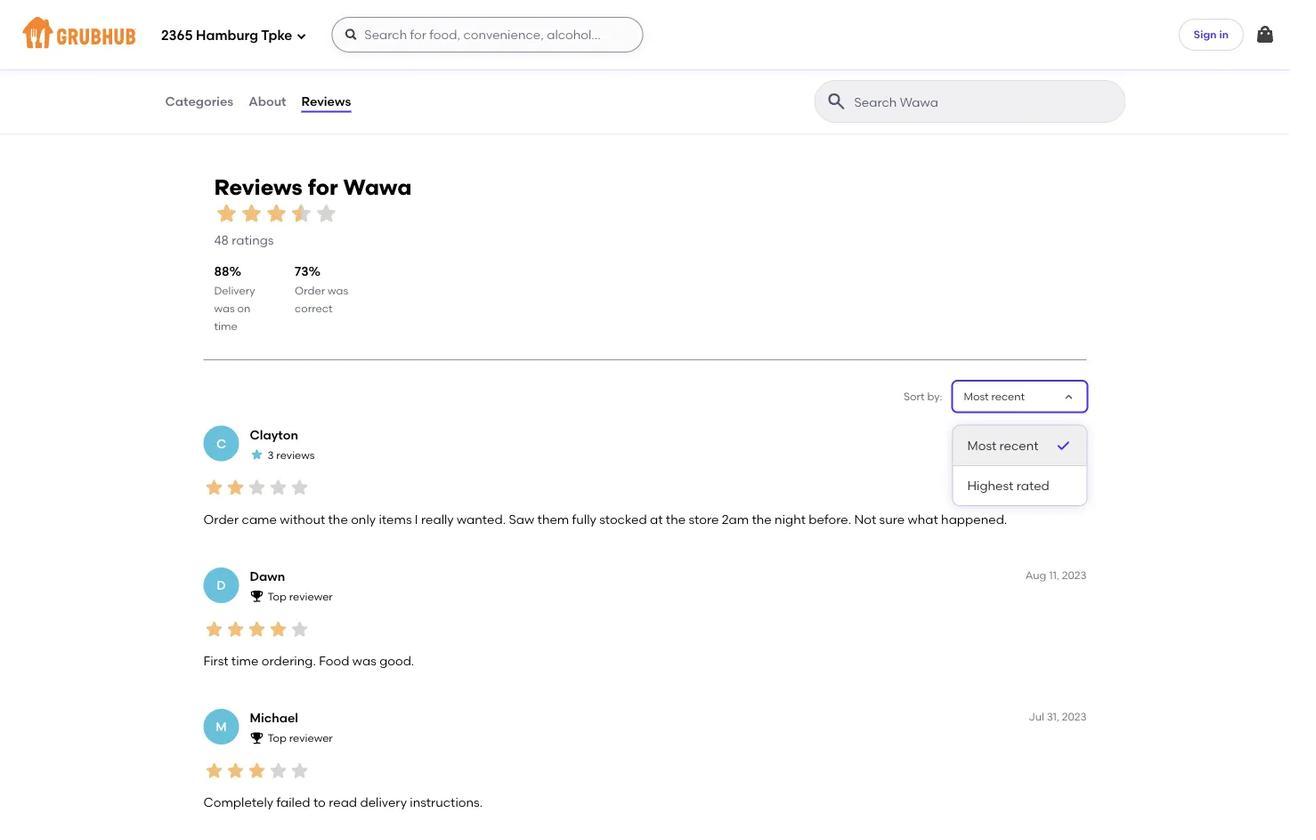 Task type: locate. For each thing, give the bounding box(es) containing it.
jul 31, 2023
[[1029, 710, 1087, 723]]

aug
[[1025, 569, 1046, 582]]

3 reviews
[[268, 449, 315, 462]]

48 ratings
[[722, 80, 782, 95], [214, 232, 274, 247]]

2 horizontal spatial mi
[[851, 77, 864, 90]]

instructions.
[[410, 795, 483, 811]]

mi inside 20–30 min 4.15 mi
[[531, 77, 543, 90]]

happened.
[[941, 512, 1007, 527]]

1 horizontal spatial mi
[[531, 77, 543, 90]]

reviewer down the michael
[[289, 732, 333, 745]]

0 vertical spatial time
[[214, 320, 237, 333]]

1 vertical spatial 2023
[[1062, 569, 1087, 582]]

reviews button
[[301, 69, 352, 134]]

reviews right about
[[301, 94, 351, 109]]

most recent
[[964, 390, 1025, 403], [967, 438, 1039, 453]]

1 vertical spatial reviewer
[[289, 732, 333, 745]]

trophy icon image down the michael
[[250, 731, 264, 745]]

20–30 inside 20–30 min 4.15 mi
[[508, 61, 540, 74]]

2 horizontal spatial was
[[352, 654, 376, 669]]

1 mi from the left
[[212, 77, 225, 90]]

0 vertical spatial top
[[268, 591, 287, 604]]

failed
[[276, 795, 310, 811]]

20–30
[[190, 61, 221, 74], [508, 61, 540, 74]]

was up correct on the top
[[328, 284, 348, 297]]

store
[[689, 512, 719, 527]]

most
[[964, 390, 989, 403], [967, 438, 996, 453]]

3 2023 from the top
[[1062, 710, 1087, 723]]

2 horizontal spatial min
[[858, 61, 877, 74]]

saw
[[509, 512, 534, 527]]

subscription pass image down chili's
[[190, 38, 208, 53]]

2023
[[1062, 427, 1087, 440], [1062, 569, 1087, 582], [1062, 710, 1087, 723]]

0 vertical spatial order
[[295, 284, 325, 297]]

min down bagels
[[542, 61, 562, 74]]

ordering.
[[262, 654, 316, 669]]

min down chicken
[[224, 61, 243, 74]]

trophy icon image down dawn
[[250, 589, 264, 604]]

2 20–30 from the left
[[508, 61, 540, 74]]

top
[[268, 591, 287, 604], [268, 732, 287, 745]]

ratings right 59
[[1058, 80, 1100, 95]]

reviewer up first time ordering. food was good.
[[289, 591, 333, 604]]

svg image up the reviews button at the top of the page
[[344, 28, 358, 42]]

was
[[328, 284, 348, 297], [214, 302, 235, 315], [352, 654, 376, 669]]

20–30 up 1.96
[[190, 61, 221, 74]]

top down dawn
[[268, 591, 287, 604]]

reviews for reviews
[[301, 94, 351, 109]]

reviews for reviews for wawa
[[214, 174, 303, 200]]

was right food
[[352, 654, 376, 669]]

1 horizontal spatial svg image
[[344, 28, 358, 42]]

1 vertical spatial time
[[231, 654, 259, 669]]

mi right 1.96
[[212, 77, 225, 90]]

min for 48 ratings
[[542, 61, 562, 74]]

0 horizontal spatial 48
[[214, 232, 229, 247]]

0 vertical spatial wawa
[[508, 15, 553, 33]]

2 2023 from the top
[[1062, 569, 1087, 582]]

1 vertical spatial 48 ratings
[[214, 232, 274, 247]]

0 horizontal spatial 20–30
[[190, 61, 221, 74]]

wawa right 'for'
[[343, 174, 412, 200]]

1.96
[[190, 77, 208, 90]]

2023 right 31,
[[1062, 710, 1087, 723]]

0 horizontal spatial mi
[[212, 77, 225, 90]]

1 horizontal spatial 20–30
[[508, 61, 540, 74]]

3 mi from the left
[[851, 77, 864, 90]]

2 vertical spatial was
[[352, 654, 376, 669]]

1 vertical spatial top
[[268, 732, 287, 745]]

2 reviewer from the top
[[289, 732, 333, 745]]

without
[[280, 512, 325, 527]]

ratings
[[422, 80, 464, 95], [740, 80, 782, 95], [1058, 80, 1100, 95], [232, 232, 274, 247]]

1 20–30 from the left
[[190, 61, 221, 74]]

most right by: on the top right
[[964, 390, 989, 403]]

1 2023 from the top
[[1062, 427, 1087, 440]]

2 top reviewer from the top
[[268, 732, 333, 745]]

recent up sep
[[991, 390, 1025, 403]]

chili's
[[190, 15, 233, 33]]

1 vertical spatial most
[[967, 438, 996, 453]]

1 subscription pass image from the left
[[190, 38, 208, 53]]

tpke
[[261, 28, 292, 44]]

2 mi from the left
[[531, 77, 543, 90]]

min inside 20–30 min 4.15 mi
[[542, 61, 562, 74]]

bagels
[[533, 39, 568, 51]]

reviews inside button
[[301, 94, 351, 109]]

48 ratings up 88
[[214, 232, 274, 247]]

1 vertical spatial was
[[214, 302, 235, 315]]

about button
[[248, 69, 287, 134]]

20–30 inside '20–30 min 1.96 mi'
[[190, 61, 221, 74]]

time down on
[[214, 320, 237, 333]]

top reviewer down the michael
[[268, 732, 333, 745]]

48 ratings left the 4.99
[[722, 80, 782, 95]]

trophy icon image
[[250, 589, 264, 604], [250, 731, 264, 745]]

was left on
[[214, 302, 235, 315]]

48
[[722, 80, 737, 95], [214, 232, 229, 247]]

top reviewer for michael
[[268, 732, 333, 745]]

0 vertical spatial most
[[964, 390, 989, 403]]

mi right 4.15
[[531, 77, 543, 90]]

the
[[328, 512, 348, 527], [666, 512, 686, 527], [752, 512, 772, 527]]

order
[[295, 284, 325, 297], [203, 512, 239, 527]]

0 vertical spatial trophy icon image
[[250, 589, 264, 604]]

2365
[[161, 28, 193, 44]]

1 vertical spatial wawa
[[343, 174, 412, 200]]

night
[[775, 512, 806, 527]]

2023 for first time ordering. food was good.
[[1062, 569, 1087, 582]]

2 trophy icon image from the top
[[250, 731, 264, 745]]

star icon image
[[392, 60, 407, 75], [407, 60, 421, 75], [421, 60, 435, 75], [435, 60, 449, 75], [449, 60, 464, 75], [449, 60, 464, 75], [711, 60, 725, 75], [725, 60, 739, 75], [739, 60, 753, 75], [753, 60, 768, 75], [753, 60, 768, 75], [768, 60, 782, 75], [1029, 60, 1043, 75], [1043, 60, 1057, 75], [1057, 60, 1072, 75], [1072, 60, 1086, 75], [1086, 60, 1100, 75], [1086, 60, 1100, 75], [214, 201, 239, 226], [239, 201, 264, 226], [264, 201, 289, 226], [289, 201, 314, 226], [289, 201, 314, 226], [314, 201, 339, 226], [250, 448, 264, 462], [203, 477, 225, 499], [225, 477, 246, 499], [246, 477, 268, 499], [268, 477, 289, 499], [289, 477, 310, 499], [203, 619, 225, 640], [225, 619, 246, 640], [246, 619, 268, 640], [268, 619, 289, 640], [289, 619, 310, 640], [203, 761, 225, 782], [225, 761, 246, 782], [246, 761, 268, 782], [268, 761, 289, 782], [289, 761, 310, 782]]

0 horizontal spatial subscription pass image
[[190, 38, 208, 53]]

1 horizontal spatial min
[[542, 61, 562, 74]]

20–30 for 4.15
[[508, 61, 540, 74]]

1 trophy icon image from the top
[[250, 589, 264, 604]]

top reviewer
[[268, 591, 333, 604], [268, 732, 333, 745]]

not
[[854, 512, 876, 527]]

first time ordering. food was good.
[[203, 654, 414, 669]]

before.
[[809, 512, 851, 527]]

subscription pass image for chili's
[[190, 38, 208, 53]]

0 horizontal spatial order
[[203, 512, 239, 527]]

2023 right 11,
[[1062, 569, 1087, 582]]

1 horizontal spatial the
[[666, 512, 686, 527]]

min inside '20–30 min 1.96 mi'
[[224, 61, 243, 74]]

chili's link
[[190, 14, 464, 34]]

check icon image
[[1055, 437, 1072, 455]]

88 delivery was on time
[[214, 264, 255, 333]]

order up correct on the top
[[295, 284, 325, 297]]

1 vertical spatial trophy icon image
[[250, 731, 264, 745]]

came
[[242, 512, 277, 527]]

0 vertical spatial top reviewer
[[268, 591, 333, 604]]

0 horizontal spatial wawa
[[343, 174, 412, 200]]

2 subscription pass image from the left
[[508, 38, 526, 53]]

top down the michael
[[268, 732, 287, 745]]

food
[[319, 654, 349, 669]]

0 vertical spatial recent
[[991, 390, 1025, 403]]

2023 for order came without the only items i really wanted. saw them fully stocked at the store 2am the night before. not sure what happened.
[[1062, 427, 1087, 440]]

ratings left the 4.99
[[740, 80, 782, 95]]

min inside 15–25 min 4.99 mi
[[858, 61, 877, 74]]

by:
[[927, 390, 942, 403]]

highest
[[967, 478, 1013, 494]]

0 vertical spatial 48 ratings
[[722, 80, 782, 95]]

31,
[[1047, 710, 1059, 723]]

1 top reviewer from the top
[[268, 591, 333, 604]]

top for michael
[[268, 732, 287, 745]]

was inside 88 delivery was on time
[[214, 302, 235, 315]]

0 vertical spatial most recent
[[964, 390, 1025, 403]]

1 horizontal spatial subscription pass image
[[508, 38, 526, 53]]

top reviewer down dawn
[[268, 591, 333, 604]]

sort by:
[[904, 390, 942, 403]]

ratings for 20–30 min 4.15 mi
[[740, 80, 782, 95]]

time right first
[[231, 654, 259, 669]]

most recent up sep
[[964, 390, 1025, 403]]

mi right the 4.99
[[851, 77, 864, 90]]

reviews left 'for'
[[214, 174, 303, 200]]

reviewer for michael
[[289, 732, 333, 745]]

1 vertical spatial recent
[[999, 438, 1039, 453]]

1 vertical spatial most recent
[[967, 438, 1039, 453]]

reviews
[[276, 449, 315, 462]]

ratings right the 53
[[422, 80, 464, 95]]

time inside 88 delivery was on time
[[214, 320, 237, 333]]

only
[[351, 512, 376, 527]]

1 top from the top
[[268, 591, 287, 604]]

delivery
[[360, 795, 407, 811]]

the right 2am
[[752, 512, 772, 527]]

most recent up highest rated
[[967, 438, 1039, 453]]

recent inside option
[[999, 438, 1039, 453]]

most up highest
[[967, 438, 996, 453]]

michael
[[250, 711, 298, 726]]

mi for 59 ratings
[[851, 77, 864, 90]]

wawa
[[508, 15, 553, 33], [343, 174, 412, 200]]

m
[[216, 720, 227, 735]]

0 horizontal spatial min
[[224, 61, 243, 74]]

trophy icon image for dawn
[[250, 589, 264, 604]]

1 min from the left
[[224, 61, 243, 74]]

0 vertical spatial was
[[328, 284, 348, 297]]

20–30 up 4.15
[[508, 61, 540, 74]]

svg image
[[344, 28, 358, 42], [296, 31, 307, 41]]

2365 hamburg tpke
[[161, 28, 292, 44]]

2023 for completely failed to read delivery instructions.
[[1062, 710, 1087, 723]]

the right at
[[666, 512, 686, 527]]

20–30 for 1.96
[[190, 61, 221, 74]]

1 vertical spatial reviews
[[214, 174, 303, 200]]

min right 15–25
[[858, 61, 877, 74]]

jul
[[1029, 710, 1044, 723]]

1 horizontal spatial order
[[295, 284, 325, 297]]

2 top from the top
[[268, 732, 287, 745]]

order left came
[[203, 512, 239, 527]]

the left only
[[328, 512, 348, 527]]

most inside field
[[964, 390, 989, 403]]

2 min from the left
[[542, 61, 562, 74]]

3 min from the left
[[858, 61, 877, 74]]

mi
[[212, 77, 225, 90], [531, 77, 543, 90], [851, 77, 864, 90]]

recent
[[991, 390, 1025, 403], [999, 438, 1039, 453]]

svg image right tpke
[[296, 31, 307, 41]]

0 vertical spatial 2023
[[1062, 427, 1087, 440]]

was inside 73 order was correct
[[328, 284, 348, 297]]

2 vertical spatial 2023
[[1062, 710, 1087, 723]]

wawa up bagels
[[508, 15, 553, 33]]

0 horizontal spatial was
[[214, 302, 235, 315]]

hamburg
[[196, 28, 258, 44]]

subscription pass image left bagels
[[508, 38, 526, 53]]

completely failed to read delivery instructions.
[[203, 795, 483, 811]]

order came without the only items i really wanted. saw them fully stocked at the store 2am the night before. not sure what happened.
[[203, 512, 1007, 527]]

2 horizontal spatial the
[[752, 512, 772, 527]]

1 reviewer from the top
[[289, 591, 333, 604]]

0 horizontal spatial the
[[328, 512, 348, 527]]

1 vertical spatial top reviewer
[[268, 732, 333, 745]]

1 horizontal spatial was
[[328, 284, 348, 297]]

time
[[214, 320, 237, 333], [231, 654, 259, 669]]

trophy icon image for michael
[[250, 731, 264, 745]]

0 vertical spatial reviewer
[[289, 591, 333, 604]]

mi inside 15–25 min 4.99 mi
[[851, 77, 864, 90]]

sign
[[1194, 28, 1217, 41]]

Sort by: field
[[964, 389, 1025, 405]]

on
[[237, 302, 250, 315]]

1 horizontal spatial 48
[[722, 80, 737, 95]]

sign in
[[1194, 28, 1229, 41]]

subscription pass image
[[190, 38, 208, 53], [508, 38, 526, 53]]

min
[[224, 61, 243, 74], [542, 61, 562, 74], [858, 61, 877, 74]]

2023 right 21,
[[1062, 427, 1087, 440]]

0 vertical spatial reviews
[[301, 94, 351, 109]]

in
[[1219, 28, 1229, 41]]

reviews
[[301, 94, 351, 109], [214, 174, 303, 200]]

recent left 21,
[[999, 438, 1039, 453]]



Task type: describe. For each thing, give the bounding box(es) containing it.
20–30 min 1.96 mi
[[190, 61, 243, 90]]

53 ratings
[[404, 80, 464, 95]]

sep 21, 2023
[[1025, 427, 1087, 440]]

chicken
[[215, 39, 258, 51]]

1 horizontal spatial wawa
[[508, 15, 553, 33]]

most recent option
[[953, 426, 1087, 466]]

0 vertical spatial 48
[[722, 80, 737, 95]]

Search for food, convenience, alcohol... search field
[[332, 17, 643, 53]]

dawn
[[250, 569, 285, 584]]

fully
[[572, 512, 596, 527]]

most inside option
[[967, 438, 996, 453]]

reviewer for dawn
[[289, 591, 333, 604]]

read
[[329, 795, 357, 811]]

correct
[[295, 302, 332, 315]]

d
[[217, 578, 226, 593]]

wanted.
[[457, 512, 506, 527]]

most recent inside option
[[967, 438, 1039, 453]]

svg image
[[1254, 24, 1276, 45]]

ratings for 15–25 min 4.99 mi
[[1058, 80, 1100, 95]]

top for dawn
[[268, 591, 287, 604]]

0 horizontal spatial 48 ratings
[[214, 232, 274, 247]]

highest rated
[[967, 478, 1050, 494]]

categories button
[[164, 69, 234, 134]]

59
[[1041, 80, 1055, 95]]

sure
[[879, 512, 905, 527]]

2am
[[722, 512, 749, 527]]

15–25 min 4.99 mi
[[826, 61, 877, 90]]

caret down icon image
[[1062, 390, 1076, 404]]

order inside 73 order was correct
[[295, 284, 325, 297]]

1 horizontal spatial 48 ratings
[[722, 80, 782, 95]]

wawa link
[[508, 14, 782, 34]]

at
[[650, 512, 663, 527]]

15–25
[[826, 61, 855, 74]]

11,
[[1049, 569, 1059, 582]]

53
[[404, 80, 419, 95]]

first
[[203, 654, 228, 669]]

mi inside '20–30 min 1.96 mi'
[[212, 77, 225, 90]]

21,
[[1047, 427, 1059, 440]]

categories
[[165, 94, 233, 109]]

sep
[[1025, 427, 1044, 440]]

Search Wawa search field
[[853, 93, 1120, 110]]

really
[[421, 512, 454, 527]]

2 the from the left
[[666, 512, 686, 527]]

3 the from the left
[[752, 512, 772, 527]]

i
[[415, 512, 418, 527]]

1 vertical spatial 48
[[214, 232, 229, 247]]

88
[[214, 264, 229, 279]]

recent inside field
[[991, 390, 1025, 403]]

main navigation navigation
[[0, 0, 1290, 69]]

0 horizontal spatial svg image
[[296, 31, 307, 41]]

c
[[216, 436, 226, 451]]

mi for 48 ratings
[[531, 77, 543, 90]]

ratings for mi
[[422, 80, 464, 95]]

3
[[268, 449, 274, 462]]

to
[[313, 795, 326, 811]]

20–30 min 4.15 mi
[[508, 61, 562, 90]]

min for 59 ratings
[[858, 61, 877, 74]]

top reviewer for dawn
[[268, 591, 333, 604]]

what
[[908, 512, 938, 527]]

them
[[537, 512, 569, 527]]

completely
[[203, 795, 273, 811]]

was for 73
[[328, 284, 348, 297]]

subscription pass image for wawa
[[508, 38, 526, 53]]

rated
[[1016, 478, 1050, 494]]

clayton
[[250, 427, 298, 443]]

magnifying glass icon image
[[826, 91, 847, 112]]

was for 88
[[214, 302, 235, 315]]

ratings up delivery
[[232, 232, 274, 247]]

sign in button
[[1179, 19, 1244, 51]]

about
[[249, 94, 286, 109]]

delivery
[[214, 284, 255, 297]]

items
[[379, 512, 412, 527]]

aug 11, 2023
[[1025, 569, 1087, 582]]

1 vertical spatial order
[[203, 512, 239, 527]]

4.99
[[826, 77, 847, 90]]

good.
[[379, 654, 414, 669]]

stocked
[[599, 512, 647, 527]]

1 the from the left
[[328, 512, 348, 527]]

4.15
[[508, 77, 527, 90]]

for
[[308, 174, 338, 200]]

sort
[[904, 390, 925, 403]]

59 ratings
[[1041, 80, 1100, 95]]

73 order was correct
[[295, 264, 348, 315]]

reviews for wawa
[[214, 174, 412, 200]]

73
[[295, 264, 309, 279]]



Task type: vqa. For each thing, say whether or not it's contained in the screenshot.
The & on the right bottom of page
no



